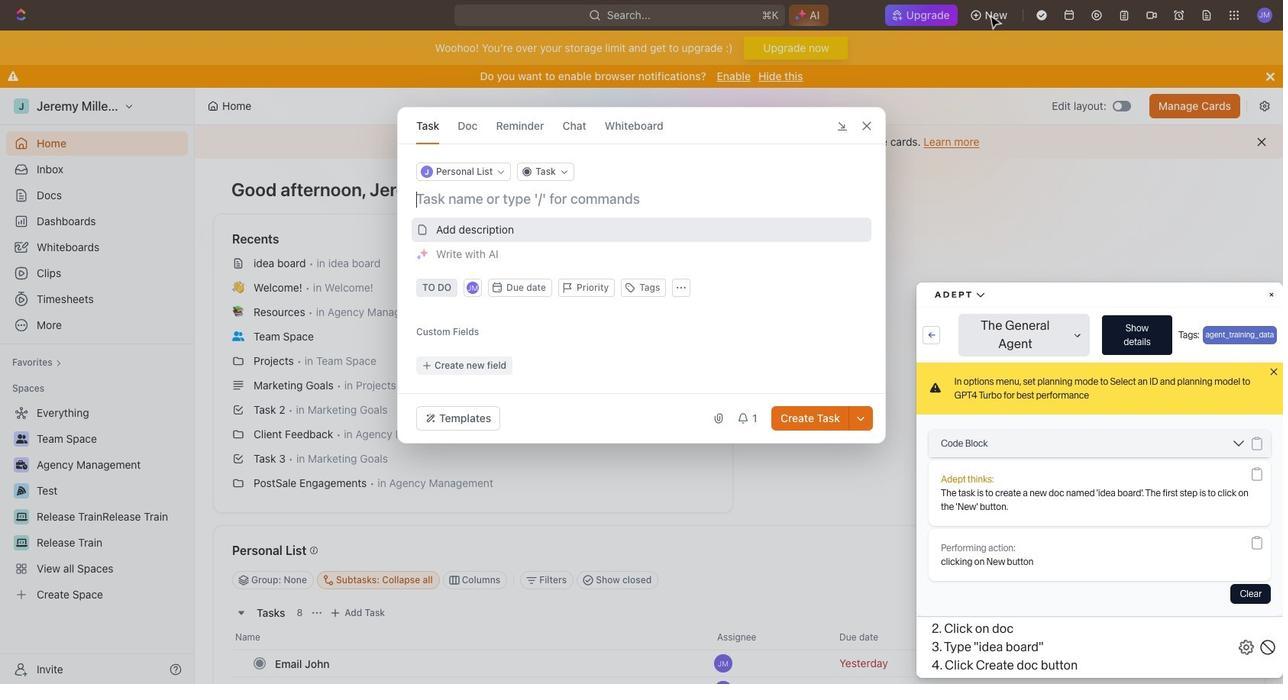 Task type: describe. For each thing, give the bounding box(es) containing it.
tree inside sidebar navigation
[[6, 401, 188, 608]]

Task name or type '/' for commands text field
[[417, 190, 870, 209]]



Task type: vqa. For each thing, say whether or not it's contained in the screenshot.
tab list
no



Task type: locate. For each thing, give the bounding box(es) containing it.
Search tasks... text field
[[1033, 569, 1186, 592]]

sidebar navigation
[[0, 88, 195, 685]]

user group image
[[232, 332, 245, 341]]

alert
[[195, 125, 1284, 159]]

dialog
[[397, 107, 887, 444]]

tree
[[6, 401, 188, 608]]



